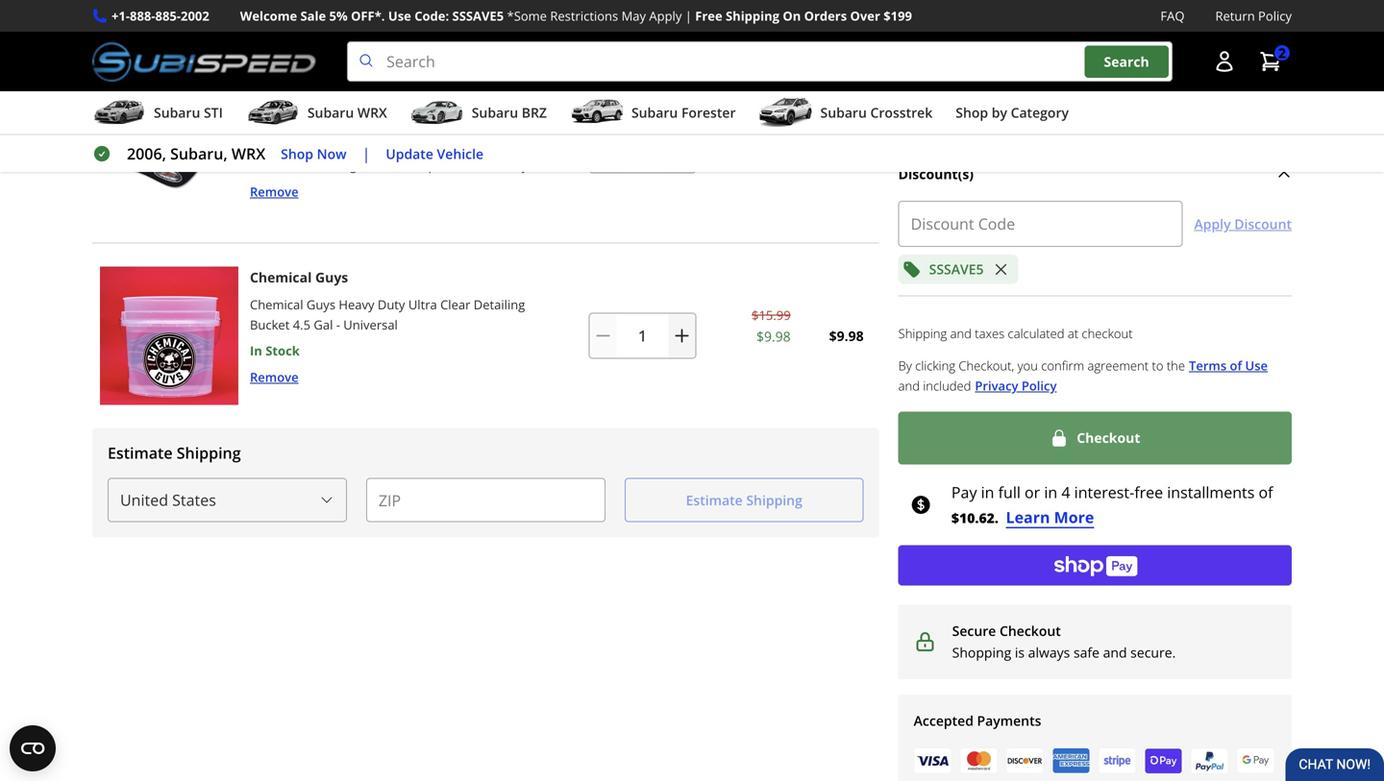 Task type: describe. For each thing, give the bounding box(es) containing it.
1 vertical spatial free
[[1182, 27, 1212, 45]]

payments
[[978, 712, 1042, 730]]

subaru forester
[[632, 103, 736, 122]]

pay
[[952, 482, 977, 503]]

shop for shop now
[[281, 144, 314, 163]]

2006, subaru, wrx
[[127, 143, 266, 164]]

faq
[[1161, 7, 1185, 25]]

ultra
[[409, 296, 437, 313]]

by
[[992, 103, 1008, 122]]

a subaru sti thumbnail image image
[[92, 98, 146, 127]]

1 horizontal spatial $9.98
[[830, 327, 864, 345]]

s/m
[[350, 131, 373, 148]]

subaru for subaru brz
[[472, 103, 518, 122]]

iag miami logo hat - iagiag-app-2064sm, image
[[100, 81, 238, 220]]

terms of use link
[[1190, 356, 1268, 376]]

0 vertical spatial guys
[[315, 268, 348, 287]]

Country Select button
[[108, 479, 347, 523]]

days
[[507, 157, 534, 174]]

0 vertical spatial free
[[696, 7, 723, 25]]

agreement
[[1088, 357, 1149, 374]]

faq link
[[1161, 6, 1185, 26]]

iag performance iag miami logo embroidered flexfit cap - black - size s/m link
[[250, 110, 562, 148]]

by clicking checkout, you confirm agreement to the terms of use and included privacy policy
[[899, 357, 1268, 395]]

subaru crosstrek button
[[759, 95, 933, 134]]

flexfit
[[527, 110, 562, 128]]

order total
[[914, 100, 989, 118]]

checkout link
[[899, 412, 1292, 465]]

subispeed logo image
[[92, 41, 316, 82]]

+1-888-885-2002 link
[[112, 6, 209, 26]]

shop now link
[[281, 143, 347, 165]]

now
[[317, 144, 347, 163]]

button image
[[1214, 50, 1237, 73]]

shop by category
[[956, 103, 1069, 122]]

subaru forester button
[[570, 95, 736, 134]]

subaru brz
[[472, 103, 547, 122]]

included
[[924, 378, 972, 395]]

decrement image
[[594, 327, 613, 346]]

detailing
[[474, 296, 525, 313]]

estimate shipping button
[[108, 443, 864, 464]]

cap
[[250, 131, 273, 148]]

on
[[783, 7, 801, 25]]

of for installments
[[1259, 482, 1274, 503]]

policy inside by clicking checkout, you confirm agreement to the terms of use and included privacy policy
[[1022, 378, 1057, 395]]

and inside by clicking checkout, you confirm agreement to the terms of use and included privacy policy
[[899, 378, 920, 395]]

1 horizontal spatial sssave5
[[930, 260, 984, 278]]

.
[[995, 509, 999, 527]]

return policy link
[[1216, 6, 1292, 26]]

subaru brz button
[[410, 95, 547, 134]]

more
[[1055, 507, 1095, 528]]

accepted
[[914, 712, 974, 730]]

shipping and taxes calculated at checkout
[[899, 325, 1133, 342]]

0 vertical spatial and
[[951, 325, 972, 342]]

*some
[[507, 7, 547, 25]]

heavy
[[339, 296, 375, 313]]

shipping up order
[[914, 27, 969, 45]]

secure.
[[1131, 644, 1176, 662]]

spend another $ 156.52 for free shipping!
[[1010, 27, 1277, 45]]

duty
[[378, 296, 405, 313]]

in inside iag performance iag performance iag miami logo embroidered flexfit cap - black - size s/m 0 in stock : average time to ship: 2 business days remove
[[260, 157, 273, 174]]

return policy
[[1216, 7, 1292, 25]]

discount(s)
[[899, 165, 974, 183]]

clicking
[[916, 357, 956, 374]]

over
[[851, 7, 881, 25]]

calculated
[[1133, 59, 1199, 77]]

checkout inside checkout button
[[1077, 429, 1141, 447]]

0 vertical spatial sssave5
[[452, 7, 504, 25]]

1 horizontal spatial |
[[685, 7, 692, 25]]

learn
[[1006, 507, 1051, 528]]

miami
[[376, 110, 413, 128]]

learn more link
[[1003, 507, 1095, 528]]

885-
[[155, 7, 181, 25]]

stock inside 'chemical guys chemical guys heavy duty ultra clear detailing bucket 4.5 gal - universal in stock remove'
[[266, 342, 300, 360]]

$15.99 $9.98
[[752, 307, 791, 346]]

privacy policy link
[[975, 376, 1057, 397]]

5%
[[329, 7, 348, 25]]

Discount Code field
[[899, 201, 1183, 247]]

pay in full or in 4 interest-free installments of $10.62 . learn more
[[952, 482, 1274, 528]]

iag performance iag performance iag miami logo embroidered flexfit cap - black - size s/m 0 in stock : average time to ship: 2 business days remove
[[250, 83, 562, 200]]

secure checkout shopping is always safe and secure.
[[953, 622, 1176, 662]]

quantity
[[589, 28, 645, 46]]

shipping up country select button
[[177, 443, 241, 464]]

shopping
[[953, 644, 1012, 662]]

black
[[283, 131, 314, 148]]

logo
[[416, 110, 444, 128]]

2 inside button
[[1279, 44, 1287, 62]]

amex image
[[1053, 748, 1091, 775]]

increment image
[[673, 327, 692, 346]]

to inside by clicking checkout, you confirm agreement to the terms of use and included privacy policy
[[1153, 357, 1164, 374]]

1 vertical spatial at
[[1068, 325, 1079, 342]]

search
[[1105, 52, 1150, 71]]

total
[[957, 100, 989, 118]]

orders
[[805, 7, 847, 25]]

subaru for subaru sti
[[154, 103, 200, 122]]

bucket
[[250, 316, 290, 334]]

you
[[1018, 357, 1038, 374]]

average
[[317, 157, 364, 174]]

secure
[[953, 622, 997, 640]]

1 chemical from the top
[[250, 268, 312, 287]]

code:
[[415, 7, 449, 25]]

full
[[999, 482, 1021, 503]]

4
[[1062, 482, 1071, 503]]

terms
[[1190, 357, 1227, 374]]

the
[[1167, 357, 1186, 374]]



Task type: locate. For each thing, give the bounding box(es) containing it.
1 horizontal spatial wrx
[[358, 103, 387, 122]]

- left 'size' at the left top of the page
[[317, 131, 321, 148]]

checkout up is
[[1000, 622, 1061, 640]]

1 subaru from the left
[[154, 103, 200, 122]]

5 subaru from the left
[[821, 103, 867, 122]]

checkout button
[[899, 412, 1292, 465]]

$9.98
[[830, 327, 864, 345], [757, 327, 791, 346]]

156.52
[[1114, 27, 1157, 45]]

1 vertical spatial checkout
[[1077, 429, 1141, 447]]

estimate shipping
[[108, 443, 241, 464]]

calculated
[[1008, 325, 1065, 342]]

1 vertical spatial wrx
[[232, 143, 266, 164]]

2
[[1279, 44, 1287, 62], [443, 157, 450, 174]]

subaru wrx button
[[246, 95, 387, 134]]

3 subaru from the left
[[472, 103, 518, 122]]

1 vertical spatial |
[[362, 143, 371, 164]]

1 vertical spatial policy
[[1022, 378, 1057, 395]]

0 vertical spatial chemical
[[250, 268, 312, 287]]

use
[[388, 7, 411, 25], [1246, 357, 1268, 374]]

checkout
[[1082, 325, 1133, 342]]

chemical guys chemical guys heavy duty ultra clear detailing bucket 4.5 gal - universal in stock remove
[[250, 268, 525, 386]]

0 horizontal spatial sssave5
[[452, 7, 504, 25]]

1 remove from the top
[[250, 183, 299, 200]]

1 vertical spatial of
[[1259, 482, 1274, 503]]

guys up gal at the top
[[307, 296, 336, 313]]

policy up shipping!
[[1259, 7, 1292, 25]]

2 right shipping!
[[1279, 44, 1287, 62]]

remove button for iag
[[250, 182, 299, 201]]

checkout down shipping!
[[1218, 59, 1277, 77]]

$9.98 inside $15.99 $9.98
[[757, 327, 791, 346]]

0 vertical spatial in
[[260, 157, 273, 174]]

a subaru wrx thumbnail image image
[[246, 98, 300, 127]]

sssave5 up "taxes"
[[930, 260, 984, 278]]

sssave5 right code:
[[452, 7, 504, 25]]

1 vertical spatial and
[[899, 378, 920, 395]]

and right safe
[[1104, 644, 1128, 662]]

0 vertical spatial remove
[[250, 183, 299, 200]]

product
[[108, 28, 157, 46]]

remove down bucket
[[250, 369, 299, 386]]

1 horizontal spatial -
[[317, 131, 321, 148]]

subaru inside "dropdown button"
[[632, 103, 678, 122]]

subaru left sti
[[154, 103, 200, 122]]

1 vertical spatial 2
[[443, 157, 450, 174]]

in
[[260, 157, 273, 174], [250, 342, 262, 360]]

visa image
[[914, 748, 953, 775]]

interest-
[[1075, 482, 1135, 503]]

0 horizontal spatial |
[[362, 143, 371, 164]]

stripe image
[[1099, 748, 1137, 775]]

0 horizontal spatial 2
[[443, 157, 450, 174]]

1 remove button from the top
[[250, 182, 299, 201]]

remove inside 'chemical guys chemical guys heavy duty ultra clear detailing bucket 4.5 gal - universal in stock remove'
[[250, 369, 299, 386]]

another
[[1053, 27, 1103, 45]]

None number field
[[589, 128, 697, 174], [589, 313, 697, 359], [589, 128, 697, 174], [589, 313, 697, 359]]

performance
[[277, 83, 364, 101], [274, 110, 349, 128]]

1 horizontal spatial at
[[1202, 59, 1215, 77]]

subaru left forester
[[632, 103, 678, 122]]

2 vertical spatial checkout
[[1000, 622, 1061, 640]]

performance up black
[[274, 110, 349, 128]]

wrx inside dropdown button
[[358, 103, 387, 122]]

|
[[685, 7, 692, 25], [362, 143, 371, 164]]

shop left now
[[281, 144, 314, 163]]

$15.99
[[752, 307, 791, 324]]

1 vertical spatial remove button
[[250, 368, 299, 387]]

subaru sti
[[154, 103, 223, 122]]

1 vertical spatial stock
[[266, 342, 300, 360]]

policy
[[1259, 7, 1292, 25], [1022, 378, 1057, 395]]

shipping up the clicking
[[899, 325, 947, 342]]

to right time
[[397, 157, 409, 174]]

-
[[276, 131, 280, 148], [317, 131, 321, 148], [336, 316, 340, 334]]

use inside by clicking checkout, you confirm agreement to the terms of use and included privacy policy
[[1246, 357, 1268, 374]]

- right gal at the top
[[336, 316, 340, 334]]

2 button
[[1250, 42, 1292, 81]]

0 vertical spatial stock
[[276, 157, 310, 174]]

shop by category button
[[956, 95, 1069, 134]]

price
[[760, 28, 791, 46]]

0 vertical spatial at
[[1202, 59, 1215, 77]]

paypal image
[[1191, 748, 1230, 776]]

subaru left brz at the left of page
[[472, 103, 518, 122]]

1 vertical spatial performance
[[274, 110, 349, 128]]

remove button down the 0
[[250, 182, 299, 201]]

forester
[[682, 103, 736, 122]]

stock inside iag performance iag performance iag miami logo embroidered flexfit cap - black - size s/m 0 in stock : average time to ship: 2 business days remove
[[276, 157, 310, 174]]

shoppay image
[[1145, 748, 1183, 776]]

1 vertical spatial to
[[1153, 357, 1164, 374]]

at right calculated at right
[[1202, 59, 1215, 77]]

calculated at checkout
[[1133, 59, 1277, 77]]

0 vertical spatial 2
[[1279, 44, 1287, 62]]

country select image
[[319, 493, 335, 508]]

2 inside iag performance iag performance iag miami logo embroidered flexfit cap - black - size s/m 0 in stock : average time to ship: 2 business days remove
[[443, 157, 450, 174]]

shipping up item price
[[726, 7, 780, 25]]

a subaru forester thumbnail image image
[[570, 98, 624, 127]]

installments
[[1168, 482, 1255, 503]]

1 vertical spatial use
[[1246, 357, 1268, 374]]

free right for
[[1182, 27, 1212, 45]]

0 horizontal spatial use
[[388, 7, 411, 25]]

update vehicle
[[386, 144, 484, 163]]

and down 'by' at the right top
[[899, 378, 920, 395]]

0 vertical spatial performance
[[277, 83, 364, 101]]

0 horizontal spatial wrx
[[232, 143, 266, 164]]

0 horizontal spatial -
[[276, 131, 280, 148]]

a subaru brz thumbnail image image
[[410, 98, 464, 127]]

in
[[981, 482, 995, 503], [1045, 482, 1058, 503]]

in down bucket
[[250, 342, 262, 360]]

remove inside iag performance iag performance iag miami logo embroidered flexfit cap - black - size s/m 0 in stock : average time to ship: 2 business days remove
[[250, 183, 299, 200]]

subaru wrx
[[308, 103, 387, 122]]

| right apply at the top left of the page
[[685, 7, 692, 25]]

wrx up s/m
[[358, 103, 387, 122]]

of right terms at the top of the page
[[1230, 357, 1243, 374]]

size
[[324, 131, 347, 148]]

time
[[367, 157, 393, 174]]

1 horizontal spatial use
[[1246, 357, 1268, 374]]

return
[[1216, 7, 1256, 25]]

shop left by
[[956, 103, 989, 122]]

remove button
[[250, 182, 299, 201], [250, 368, 299, 387]]

2006,
[[127, 143, 166, 164]]

use right terms at the top of the page
[[1246, 357, 1268, 374]]

2 horizontal spatial checkout
[[1218, 59, 1277, 77]]

subaru up 'size' at the left top of the page
[[308, 103, 354, 122]]

0 vertical spatial checkout
[[1218, 59, 1277, 77]]

Zip text field
[[366, 479, 606, 523]]

at
[[1202, 59, 1215, 77], [1068, 325, 1079, 342]]

privacy
[[975, 378, 1019, 395]]

0 vertical spatial to
[[397, 157, 409, 174]]

0 vertical spatial policy
[[1259, 7, 1292, 25]]

2 horizontal spatial -
[[336, 316, 340, 334]]

1 in from the left
[[981, 482, 995, 503]]

0 horizontal spatial checkout
[[1000, 622, 1061, 640]]

2 horizontal spatial and
[[1104, 644, 1128, 662]]

0 horizontal spatial to
[[397, 157, 409, 174]]

at up confirm
[[1068, 325, 1079, 342]]

cheacc106 chemical guys heavy duty ultra clear detailing bucket 4.5 gal, image
[[100, 267, 238, 405]]

2 vertical spatial and
[[1104, 644, 1128, 662]]

0 horizontal spatial $9.98
[[757, 327, 791, 346]]

$9.98 down $15.99
[[757, 327, 791, 346]]

confirm
[[1042, 357, 1085, 374]]

iag
[[250, 83, 274, 101], [250, 110, 271, 128], [353, 110, 373, 128]]

wrx down a subaru wrx thumbnail image
[[232, 143, 266, 164]]

or
[[1025, 482, 1041, 503]]

1 horizontal spatial 2
[[1279, 44, 1287, 62]]

1 horizontal spatial of
[[1259, 482, 1274, 503]]

0 horizontal spatial in
[[981, 482, 995, 503]]

- inside 'chemical guys chemical guys heavy duty ultra clear detailing bucket 4.5 gal - universal in stock remove'
[[336, 316, 340, 334]]

a subaru crosstrek thumbnail image image
[[759, 98, 813, 127]]

1 vertical spatial shop
[[281, 144, 314, 163]]

in left full
[[981, 482, 995, 503]]

:
[[310, 157, 314, 174]]

policy down "you"
[[1022, 378, 1057, 395]]

of for terms
[[1230, 357, 1243, 374]]

1 vertical spatial in
[[250, 342, 262, 360]]

restrictions
[[550, 7, 619, 25]]

1 horizontal spatial free
[[1182, 27, 1212, 45]]

free right apply at the top left of the page
[[696, 7, 723, 25]]

stock
[[276, 157, 310, 174], [266, 342, 300, 360]]

- right cap
[[276, 131, 280, 148]]

- for performance
[[317, 131, 321, 148]]

subaru right a subaru crosstrek thumbnail image
[[821, 103, 867, 122]]

business
[[453, 157, 504, 174]]

universal
[[344, 316, 398, 334]]

1 horizontal spatial in
[[1045, 482, 1058, 503]]

guys up heavy
[[315, 268, 348, 287]]

remove button down bucket
[[250, 368, 299, 387]]

use right off*.
[[388, 7, 411, 25]]

in right the 0
[[260, 157, 273, 174]]

safe
[[1074, 644, 1100, 662]]

0 vertical spatial wrx
[[358, 103, 387, 122]]

mastercard image
[[960, 748, 999, 775]]

remove
[[250, 183, 299, 200], [250, 369, 299, 386]]

0 vertical spatial shop
[[956, 103, 989, 122]]

2002
[[181, 7, 209, 25]]

free
[[696, 7, 723, 25], [1182, 27, 1212, 45]]

0 vertical spatial |
[[685, 7, 692, 25]]

subaru for subaru crosstrek
[[821, 103, 867, 122]]

and left "taxes"
[[951, 325, 972, 342]]

1 horizontal spatial policy
[[1259, 7, 1292, 25]]

1 vertical spatial chemical
[[250, 296, 303, 313]]

subaru for subaru wrx
[[308, 103, 354, 122]]

shop now
[[281, 144, 347, 163]]

shop for shop by category
[[956, 103, 989, 122]]

stock down bucket
[[266, 342, 300, 360]]

open widget image
[[10, 726, 56, 772]]

- for guys
[[336, 316, 340, 334]]

0 horizontal spatial policy
[[1022, 378, 1057, 395]]

of right installments
[[1259, 482, 1274, 503]]

search input field
[[347, 41, 1173, 82]]

sale
[[301, 7, 326, 25]]

2 subaru from the left
[[308, 103, 354, 122]]

1 horizontal spatial checkout
[[1077, 429, 1141, 447]]

of inside "pay in full or in 4 interest-free installments of $10.62 . learn more"
[[1259, 482, 1274, 503]]

checkout,
[[959, 357, 1015, 374]]

checkout up interest-
[[1077, 429, 1141, 447]]

to
[[397, 157, 409, 174], [1153, 357, 1164, 374]]

0 horizontal spatial and
[[899, 378, 920, 395]]

in inside 'chemical guys chemical guys heavy duty ultra clear detailing bucket 4.5 gal - universal in stock remove'
[[250, 342, 262, 360]]

estimate
[[108, 443, 173, 464]]

4 subaru from the left
[[632, 103, 678, 122]]

of inside by clicking checkout, you confirm agreement to the terms of use and included privacy policy
[[1230, 357, 1243, 374]]

2 right 'ship:'
[[443, 157, 450, 174]]

spend
[[1010, 27, 1049, 45]]

1 horizontal spatial shop
[[956, 103, 989, 122]]

2 chemical from the top
[[250, 296, 303, 313]]

in left the 4
[[1045, 482, 1058, 503]]

accepted payments
[[914, 712, 1042, 730]]

remove button for chemical
[[250, 368, 299, 387]]

sti
[[204, 103, 223, 122]]

4.5
[[293, 316, 311, 334]]

1 vertical spatial guys
[[307, 296, 336, 313]]

1 vertical spatial remove
[[250, 369, 299, 386]]

0 horizontal spatial shop
[[281, 144, 314, 163]]

vehicle
[[437, 144, 484, 163]]

embroidered
[[447, 110, 524, 128]]

shop inside dropdown button
[[956, 103, 989, 122]]

| right 'size' at the left top of the page
[[362, 143, 371, 164]]

to left the
[[1153, 357, 1164, 374]]

$10.62
[[952, 509, 995, 527]]

of
[[1230, 357, 1243, 374], [1259, 482, 1274, 503]]

taxes
[[975, 325, 1005, 342]]

item
[[727, 28, 757, 46]]

crosstrek
[[871, 103, 933, 122]]

0 horizontal spatial free
[[696, 7, 723, 25]]

0 vertical spatial remove button
[[250, 182, 299, 201]]

1 vertical spatial sssave5
[[930, 260, 984, 278]]

0 horizontal spatial at
[[1068, 325, 1079, 342]]

2 remove button from the top
[[250, 368, 299, 387]]

to inside iag performance iag performance iag miami logo embroidered flexfit cap - black - size s/m 0 in stock : average time to ship: 2 business days remove
[[397, 157, 409, 174]]

0
[[250, 157, 257, 174]]

2 remove from the top
[[250, 369, 299, 386]]

welcome sale 5% off*. use code: sssave5 *some restrictions may apply | free shipping on orders over $199
[[240, 7, 913, 25]]

subaru for subaru forester
[[632, 103, 678, 122]]

apply
[[650, 7, 682, 25]]

buy with shop pay image
[[1053, 555, 1138, 577]]

$199
[[884, 7, 913, 25]]

googlepay image
[[1237, 748, 1276, 776]]

for
[[1160, 27, 1179, 45]]

performance up the "subaru wrx"
[[277, 83, 364, 101]]

update
[[386, 144, 434, 163]]

and inside secure checkout shopping is always safe and secure.
[[1104, 644, 1128, 662]]

1 horizontal spatial and
[[951, 325, 972, 342]]

discover image
[[1007, 748, 1045, 775]]

free
[[1135, 482, 1164, 503]]

2 in from the left
[[1045, 482, 1058, 503]]

item price
[[727, 28, 791, 46]]

0 horizontal spatial of
[[1230, 357, 1243, 374]]

1 horizontal spatial to
[[1153, 357, 1164, 374]]

0 vertical spatial use
[[388, 7, 411, 25]]

888-
[[130, 7, 155, 25]]

checkout inside secure checkout shopping is always safe and secure.
[[1000, 622, 1061, 640]]

remove down the 0
[[250, 183, 299, 200]]

0 vertical spatial of
[[1230, 357, 1243, 374]]

stock down black
[[276, 157, 310, 174]]

$9.98 right $15.99 $9.98
[[830, 327, 864, 345]]

total
[[832, 28, 864, 46]]



Task type: vqa. For each thing, say whether or not it's contained in the screenshot.
3rd star icon from left
no



